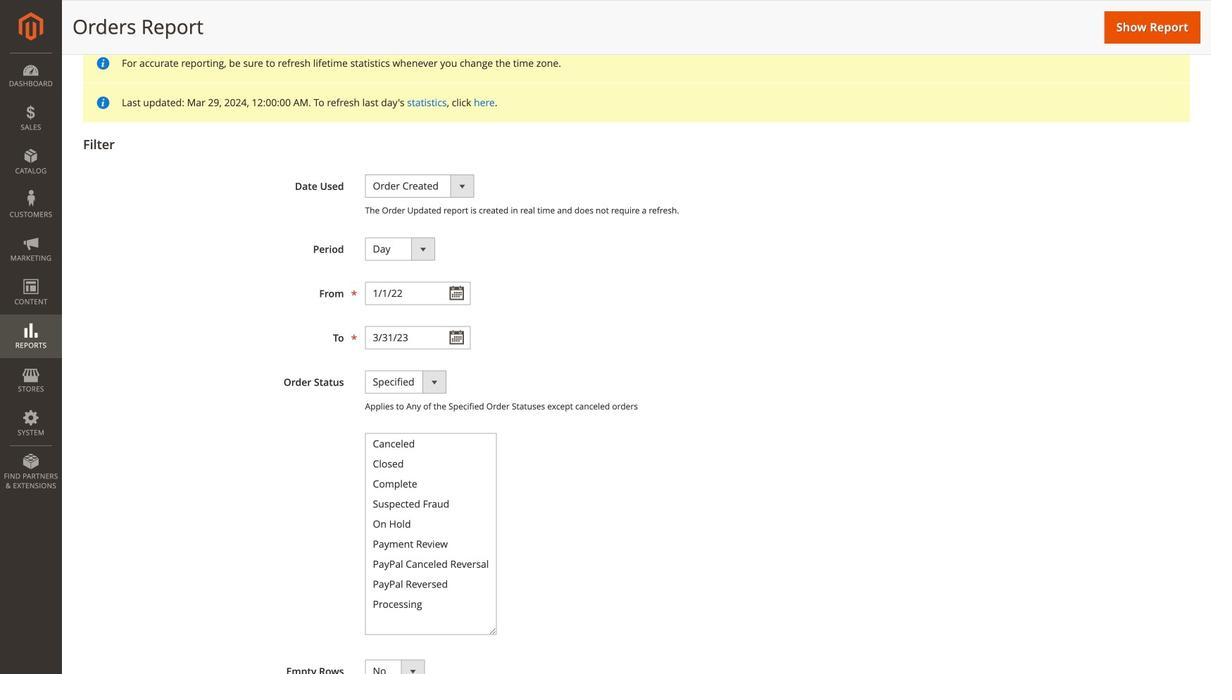 Task type: describe. For each thing, give the bounding box(es) containing it.
magento admin panel image
[[19, 12, 43, 41]]



Task type: locate. For each thing, give the bounding box(es) containing it.
menu bar
[[0, 53, 62, 498]]

None text field
[[365, 282, 471, 305], [365, 326, 471, 350], [365, 282, 471, 305], [365, 326, 471, 350]]



